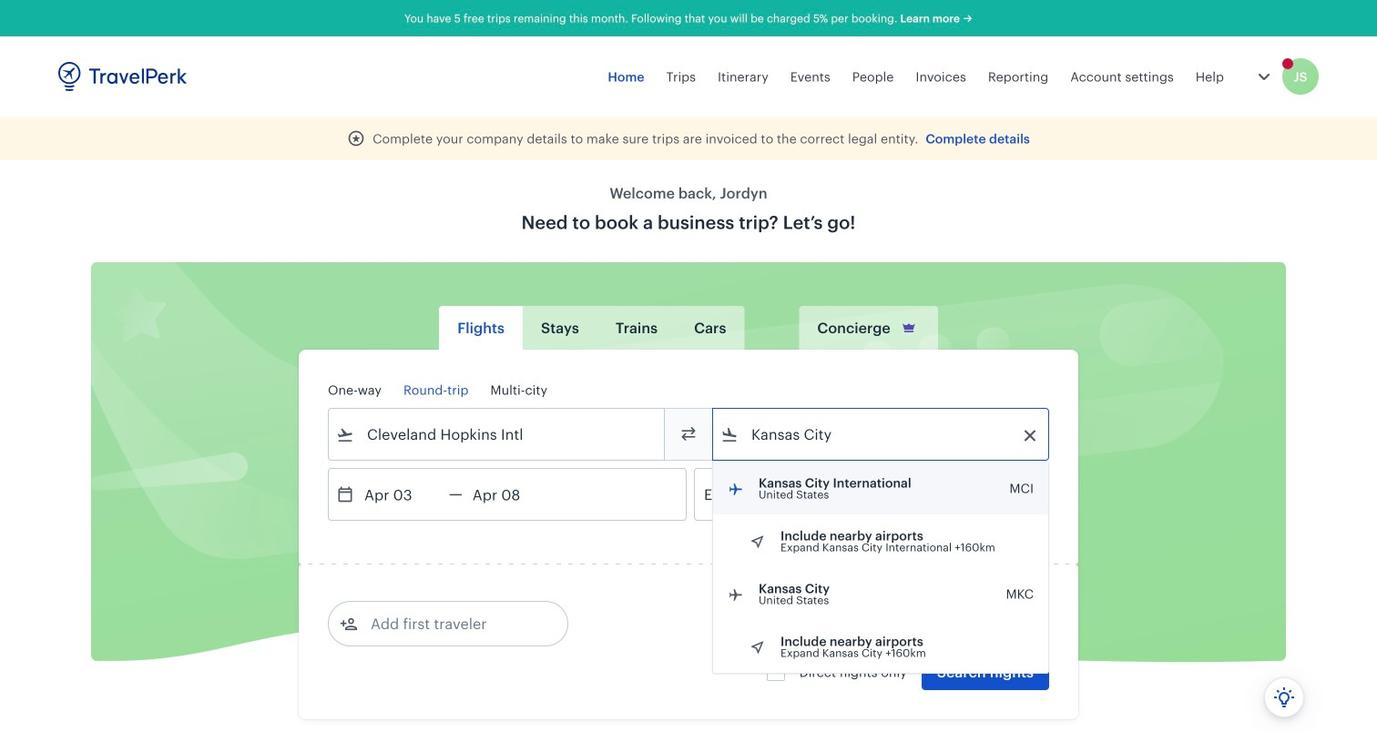 Task type: vqa. For each thing, say whether or not it's contained in the screenshot.
From search box
yes



Task type: locate. For each thing, give the bounding box(es) containing it.
Depart text field
[[354, 469, 449, 520]]

Return text field
[[463, 469, 557, 520]]

From search field
[[354, 420, 640, 449]]

To search field
[[739, 420, 1025, 449]]

Add first traveler search field
[[358, 609, 547, 639]]



